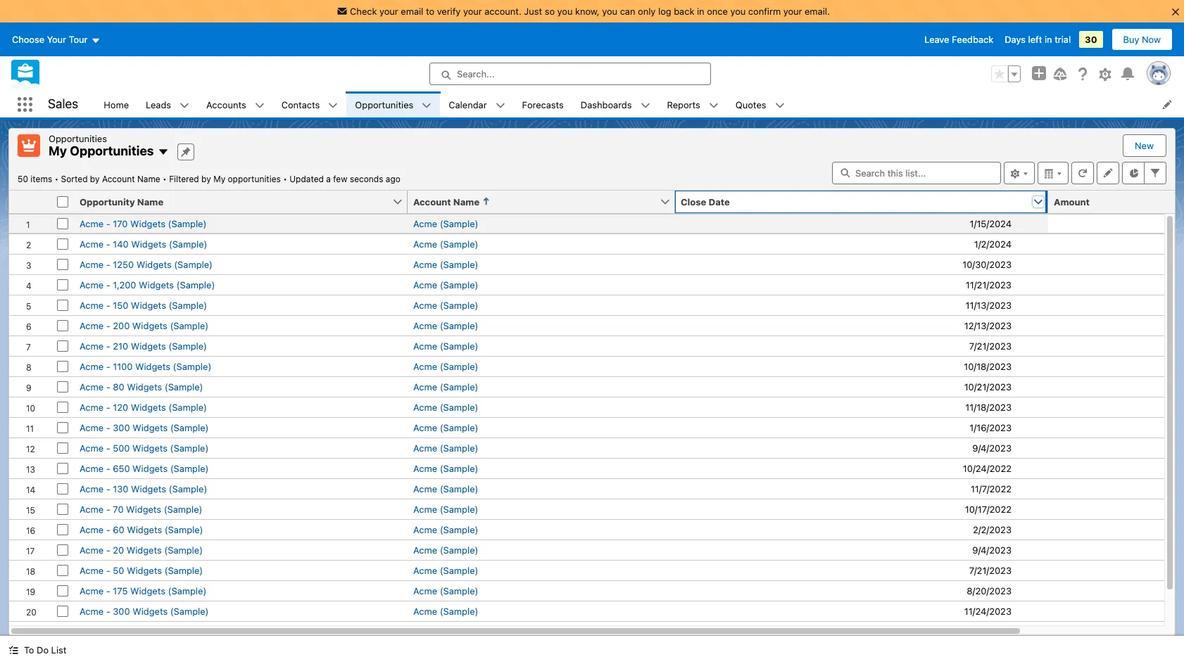 Task type: describe. For each thing, give the bounding box(es) containing it.
accounts link
[[198, 92, 255, 118]]

acme (sample) for acme - 1250 widgets (sample) link
[[414, 259, 479, 270]]

calendar link
[[440, 92, 496, 118]]

text default image inside my opportunities|opportunities|list view element
[[158, 147, 169, 158]]

quotes list item
[[728, 92, 794, 118]]

200
[[113, 320, 130, 331]]

verify
[[437, 6, 461, 17]]

150
[[113, 300, 128, 311]]

opportunities list item
[[347, 92, 440, 118]]

acme - 175 widgets (sample)
[[80, 586, 207, 597]]

widgets for acme - 130 widgets (sample) "link"
[[131, 484, 166, 495]]

contacts link
[[273, 92, 329, 118]]

1/15/2024
[[970, 218, 1012, 229]]

acme (sample) link for acme - 175 widgets (sample) link
[[414, 586, 479, 597]]

so
[[545, 6, 555, 17]]

7/21/2023 for acme - 210 widgets (sample)
[[970, 341, 1012, 352]]

do
[[37, 645, 49, 657]]

2 by from the left
[[202, 174, 211, 184]]

acme - 20 widgets (sample) link
[[80, 545, 203, 556]]

1 your from the left
[[380, 6, 399, 17]]

0 horizontal spatial my
[[49, 144, 67, 159]]

widgets for acme - 200 widgets (sample) link at the left top of the page
[[132, 320, 168, 331]]

dashboards list item
[[573, 92, 659, 118]]

widgets for acme - 140 widgets (sample) link
[[131, 238, 166, 250]]

7/21/2023 for acme - 50 widgets (sample)
[[970, 565, 1012, 577]]

back
[[674, 6, 695, 17]]

acme - 50 widgets (sample)
[[80, 565, 203, 577]]

a
[[326, 174, 331, 184]]

ago
[[386, 174, 401, 184]]

acme (sample) link for acme - 210 widgets (sample) link
[[414, 341, 479, 352]]

- for acme - 70 widgets (sample) link
[[106, 504, 110, 515]]

calendar list item
[[440, 92, 514, 118]]

650
[[113, 463, 130, 474]]

check
[[350, 6, 377, 17]]

filtered
[[169, 174, 199, 184]]

my opportunities
[[49, 144, 154, 159]]

6 acme (sample) from the top
[[414, 320, 479, 331]]

acme - 60 widgets (sample) link
[[80, 524, 203, 536]]

acme - 300 widgets (sample) for 1/16/2023
[[80, 422, 209, 434]]

acme (sample) for acme - 1100 widgets (sample) link
[[414, 361, 479, 372]]

acme (sample) for acme - 70 widgets (sample) link
[[414, 504, 479, 515]]

seconds
[[350, 174, 384, 184]]

1 you from the left
[[558, 6, 573, 17]]

1100
[[113, 361, 133, 372]]

acme - 500 widgets (sample)
[[80, 443, 209, 454]]

acme (sample) link for acme - 150 widgets (sample) link
[[414, 300, 479, 311]]

to do list button
[[0, 637, 75, 665]]

acme - 20 widgets (sample)
[[80, 545, 203, 556]]

close date element
[[676, 191, 1057, 214]]

2 • from the left
[[163, 174, 167, 184]]

my opportunities|opportunities|list view element
[[8, 128, 1185, 663]]

11/21/2023
[[966, 279, 1012, 291]]

forecasts link
[[514, 92, 573, 118]]

leave
[[925, 34, 950, 45]]

1 by from the left
[[90, 174, 100, 184]]

home link
[[95, 92, 137, 118]]

acme - 650 widgets (sample) link
[[80, 463, 209, 474]]

6 acme (sample) link from the top
[[414, 320, 479, 331]]

50 inside my opportunities grid
[[113, 565, 124, 577]]

20 acme (sample) from the top
[[414, 606, 479, 617]]

feedback
[[952, 34, 994, 45]]

accounts
[[206, 99, 246, 110]]

acme (sample) link for 'acme - 1,200 widgets (sample)' 'link'
[[414, 279, 479, 291]]

to
[[426, 6, 435, 17]]

- for acme - 150 widgets (sample) link
[[106, 300, 110, 311]]

- for acme - 120 widgets (sample) "link"
[[106, 402, 110, 413]]

widgets for acme - 1100 widgets (sample) link
[[135, 361, 170, 372]]

updated
[[290, 174, 324, 184]]

acme - 170 widgets (sample) link
[[80, 218, 207, 229]]

days
[[1005, 34, 1026, 45]]

3 you from the left
[[731, 6, 746, 17]]

50 items • sorted by account name • filtered by my opportunities • updated a few seconds ago
[[18, 174, 401, 184]]

acme - 70 widgets (sample)
[[80, 504, 202, 515]]

acme - 200 widgets (sample)
[[80, 320, 209, 331]]

acme (sample) link for acme - 120 widgets (sample) "link"
[[414, 402, 479, 413]]

acme - 300 widgets (sample) link for 11/24/2023
[[80, 606, 209, 617]]

calendar
[[449, 99, 487, 110]]

widgets for "acme - 80 widgets (sample)" "link"
[[127, 381, 162, 393]]

tour
[[69, 34, 88, 45]]

account inside button
[[414, 196, 451, 207]]

only
[[638, 6, 656, 17]]

1/2/2024
[[975, 238, 1012, 250]]

0 horizontal spatial in
[[697, 6, 705, 17]]

new
[[1136, 140, 1155, 151]]

11/18/2023
[[966, 402, 1012, 413]]

widgets for acme - 60 widgets (sample) link
[[127, 524, 162, 536]]

acme (sample) for acme - 120 widgets (sample) "link"
[[414, 402, 479, 413]]

acme - 150 widgets (sample)
[[80, 300, 207, 311]]

acme - 130 widgets (sample) link
[[80, 484, 207, 495]]

sales
[[48, 97, 78, 111]]

210
[[113, 341, 128, 352]]

few
[[333, 174, 348, 184]]

widgets for acme - 175 widgets (sample) link
[[130, 586, 166, 597]]

leave feedback link
[[925, 34, 994, 45]]

- for 'acme - 50 widgets (sample)' link
[[106, 565, 110, 577]]

text default image for leads
[[180, 101, 190, 110]]

acme (sample) for acme - 210 widgets (sample) link
[[414, 341, 479, 352]]

30
[[1086, 34, 1098, 45]]

date
[[709, 196, 730, 207]]

close date
[[681, 196, 730, 207]]

2 you from the left
[[602, 6, 618, 17]]

acme (sample) for acme - 150 widgets (sample) link
[[414, 300, 479, 311]]

9/4/2023 for acme - 500 widgets (sample)
[[973, 443, 1012, 454]]

opportunities link
[[347, 92, 422, 118]]

1 • from the left
[[55, 174, 59, 184]]

acme (sample) link for acme - 650 widgets (sample) link at the bottom left
[[414, 463, 479, 474]]

acme - 80 widgets (sample)
[[80, 381, 203, 393]]

- for acme - 1100 widgets (sample) link
[[106, 361, 110, 372]]

- for acme - 500 widgets (sample) link on the bottom of page
[[106, 443, 110, 454]]

acme (sample) link for acme - 60 widgets (sample) link
[[414, 524, 479, 536]]

widgets down acme - 175 widgets (sample)
[[133, 606, 168, 617]]

acme - 300 widgets (sample) link for 1/16/2023
[[80, 422, 209, 434]]

days left in trial
[[1005, 34, 1072, 45]]

text default image for reports
[[709, 101, 719, 110]]

text default image for dashboards
[[641, 101, 651, 110]]

acme - 120 widgets (sample) link
[[80, 402, 207, 413]]

acme - 300 widgets (sample) for 11/24/2023
[[80, 606, 209, 617]]

- for "acme - 80 widgets (sample)" "link"
[[106, 381, 110, 393]]

120
[[113, 402, 128, 413]]

8/20/2023
[[967, 586, 1012, 597]]

acme - 200 widgets (sample) link
[[80, 320, 209, 331]]

300 for 1/16/2023
[[113, 422, 130, 434]]

items
[[31, 174, 52, 184]]

3 • from the left
[[283, 174, 287, 184]]

acme (sample) for 'acme - 50 widgets (sample)' link
[[414, 565, 479, 577]]

check your email to verify your account. just so you know, you can only log back in once you confirm your email.
[[350, 6, 830, 17]]

1,200
[[113, 279, 136, 291]]

email
[[401, 6, 424, 17]]

buy
[[1124, 34, 1140, 45]]

list containing home
[[95, 92, 1185, 118]]

widgets for acme - 1250 widgets (sample) link
[[136, 259, 172, 270]]

- for acme - 140 widgets (sample) link
[[106, 238, 110, 250]]

2 your from the left
[[463, 6, 482, 17]]

my opportunities grid
[[9, 191, 1185, 663]]

Search My Opportunities list view. search field
[[833, 162, 1002, 184]]

to
[[24, 645, 34, 657]]

widgets for 'acme - 50 widgets (sample)' link
[[127, 565, 162, 577]]

acme - 130 widgets (sample)
[[80, 484, 207, 495]]

amount button
[[1049, 191, 1185, 213]]

70
[[113, 504, 124, 515]]

close
[[681, 196, 707, 207]]

11 acme (sample) from the top
[[414, 422, 479, 434]]

leads
[[146, 99, 171, 110]]

acme (sample) for acme - 170 widgets (sample) link
[[414, 218, 479, 229]]



Task type: vqa. For each thing, say whether or not it's contained in the screenshot.


Task type: locate. For each thing, give the bounding box(es) containing it.
20 acme (sample) link from the top
[[414, 606, 479, 617]]

7/21/2023 up '8/20/2023'
[[970, 565, 1012, 577]]

10/18/2023
[[965, 361, 1012, 372]]

4 acme (sample) from the top
[[414, 279, 479, 291]]

widgets down acme - 1,200 widgets (sample)
[[131, 300, 166, 311]]

text default image inside reports list item
[[709, 101, 719, 110]]

130
[[113, 484, 129, 495]]

0 horizontal spatial account
[[102, 174, 135, 184]]

0 vertical spatial acme - 300 widgets (sample) link
[[80, 422, 209, 434]]

20 - from the top
[[106, 606, 110, 617]]

- left 70
[[106, 504, 110, 515]]

2 9/4/2023 from the top
[[973, 545, 1012, 556]]

9/4/2023 for acme - 20 widgets (sample)
[[973, 545, 1012, 556]]

1 horizontal spatial by
[[202, 174, 211, 184]]

0 vertical spatial 50
[[18, 174, 28, 184]]

60
[[113, 524, 124, 536]]

acme - 1100 widgets (sample) link
[[80, 361, 212, 372]]

your right "verify"
[[463, 6, 482, 17]]

1 - from the top
[[106, 218, 110, 229]]

acme - 140 widgets (sample) link
[[80, 238, 208, 250]]

16 - from the top
[[106, 524, 110, 536]]

7 acme (sample) link from the top
[[414, 341, 479, 352]]

acme (sample) link
[[414, 218, 479, 229], [414, 238, 479, 250], [414, 259, 479, 270], [414, 279, 479, 291], [414, 300, 479, 311], [414, 320, 479, 331], [414, 341, 479, 352], [414, 361, 479, 372], [414, 381, 479, 393], [414, 402, 479, 413], [414, 422, 479, 434], [414, 443, 479, 454], [414, 463, 479, 474], [414, 484, 479, 495], [414, 504, 479, 515], [414, 524, 479, 536], [414, 545, 479, 556], [414, 565, 479, 577], [414, 586, 479, 597], [414, 606, 479, 617]]

10 - from the top
[[106, 402, 110, 413]]

widgets down acme - 1250 widgets (sample) link
[[139, 279, 174, 291]]

9/4/2023 down the 1/16/2023
[[973, 443, 1012, 454]]

acme - 60 widgets (sample)
[[80, 524, 203, 536]]

10/17/2022
[[966, 504, 1012, 515]]

search... button
[[430, 63, 711, 85]]

0 vertical spatial 7/21/2023
[[970, 341, 1012, 352]]

8 acme (sample) link from the top
[[414, 361, 479, 372]]

text default image inside calendar list item
[[496, 101, 506, 110]]

your left email
[[380, 6, 399, 17]]

300 for 11/24/2023
[[113, 606, 130, 617]]

- for acme - 650 widgets (sample) link at the bottom left
[[106, 463, 110, 474]]

- left 150
[[106, 300, 110, 311]]

11 - from the top
[[106, 422, 110, 434]]

text default image right contacts
[[329, 101, 338, 110]]

item number element
[[9, 191, 51, 214]]

1 9/4/2023 from the top
[[973, 443, 1012, 454]]

15 - from the top
[[106, 504, 110, 515]]

acme - 300 widgets (sample) link down acme - 175 widgets (sample)
[[80, 606, 209, 617]]

acme - 1250 widgets (sample)
[[80, 259, 213, 270]]

2 7/21/2023 from the top
[[970, 565, 1012, 577]]

- left 170
[[106, 218, 110, 229]]

1 horizontal spatial your
[[463, 6, 482, 17]]

opportunity name
[[80, 196, 164, 207]]

widgets for acme - 210 widgets (sample) link
[[131, 341, 166, 352]]

• left the updated
[[283, 174, 287, 184]]

widgets down acme - 210 widgets (sample)
[[135, 361, 170, 372]]

text default image for contacts
[[329, 101, 338, 110]]

3 text default image from the left
[[496, 101, 506, 110]]

0 horizontal spatial your
[[380, 6, 399, 17]]

- left 500 at bottom left
[[106, 443, 110, 454]]

item number image
[[9, 191, 51, 213]]

email.
[[805, 6, 830, 17]]

your
[[380, 6, 399, 17], [463, 6, 482, 17], [784, 6, 803, 17]]

log
[[659, 6, 672, 17]]

widgets for acme - 70 widgets (sample) link
[[126, 504, 161, 515]]

account name button
[[408, 191, 660, 213]]

11/7/2022
[[971, 484, 1012, 495]]

None search field
[[833, 162, 1002, 184]]

my up opportunity name button
[[214, 174, 226, 184]]

just
[[524, 6, 543, 17]]

acme (sample) link for acme - 1250 widgets (sample) link
[[414, 259, 479, 270]]

1 horizontal spatial my
[[214, 174, 226, 184]]

- for acme - 200 widgets (sample) link at the left top of the page
[[106, 320, 110, 331]]

text default image right 'leads'
[[180, 101, 190, 110]]

text default image left to
[[8, 646, 18, 656]]

none search field inside my opportunities|opportunities|list view element
[[833, 162, 1002, 184]]

widgets down the acme - 130 widgets (sample)
[[126, 504, 161, 515]]

in right back
[[697, 6, 705, 17]]

contacts
[[282, 99, 320, 110]]

acme (sample) for acme - 175 widgets (sample) link
[[414, 586, 479, 597]]

9 acme (sample) from the top
[[414, 381, 479, 393]]

text default image right quotes
[[775, 101, 785, 110]]

1 vertical spatial account
[[414, 196, 451, 207]]

18 acme (sample) link from the top
[[414, 565, 479, 577]]

5 text default image from the left
[[775, 101, 785, 110]]

500
[[113, 443, 130, 454]]

0 vertical spatial my
[[49, 144, 67, 159]]

widgets up acme - 175 widgets (sample) link
[[127, 565, 162, 577]]

text default image inside opportunities list item
[[422, 101, 432, 110]]

1 vertical spatial 7/21/2023
[[970, 565, 1012, 577]]

opportunities
[[228, 174, 281, 184]]

1 horizontal spatial •
[[163, 174, 167, 184]]

buy now
[[1124, 34, 1162, 45]]

10/30/2023
[[963, 259, 1012, 270]]

18 - from the top
[[106, 565, 110, 577]]

widgets up 'acme - 20 widgets (sample)'
[[127, 524, 162, 536]]

acme (sample) link for acme - 20 widgets (sample) link
[[414, 545, 479, 556]]

acme - 80 widgets (sample) link
[[80, 381, 203, 393]]

- left 1250
[[106, 259, 110, 270]]

1 horizontal spatial account
[[414, 196, 451, 207]]

4 acme (sample) link from the top
[[414, 279, 479, 291]]

300
[[113, 422, 130, 434], [113, 606, 130, 617]]

50
[[18, 174, 28, 184], [113, 565, 124, 577]]

text default image left reports
[[641, 101, 651, 110]]

widgets down "acme - 80 widgets (sample)" "link"
[[131, 402, 166, 413]]

once
[[707, 6, 728, 17]]

7/21/2023
[[970, 341, 1012, 352], [970, 565, 1012, 577]]

acme (sample) for acme - 60 widgets (sample) link
[[414, 524, 479, 536]]

widgets for acme - 650 widgets (sample) link at the bottom left
[[133, 463, 168, 474]]

acme - 140 widgets (sample)
[[80, 238, 208, 250]]

10/21/2023
[[965, 381, 1012, 393]]

1 vertical spatial acme - 300 widgets (sample)
[[80, 606, 209, 617]]

widgets down acme - 1100 widgets (sample) link
[[127, 381, 162, 393]]

- left "1100"
[[106, 361, 110, 372]]

acme - 300 widgets (sample) up acme - 500 widgets (sample) link on the bottom of page
[[80, 422, 209, 434]]

2 horizontal spatial •
[[283, 174, 287, 184]]

widgets down acme - 60 widgets (sample) link
[[127, 545, 162, 556]]

contacts list item
[[273, 92, 347, 118]]

- down acme - 20 widgets (sample) link
[[106, 565, 110, 577]]

0 vertical spatial in
[[697, 6, 705, 17]]

300 down 175
[[113, 606, 130, 617]]

• right items
[[55, 174, 59, 184]]

widgets down 'acme - 50 widgets (sample)' link
[[130, 586, 166, 597]]

2 acme (sample) from the top
[[414, 238, 479, 250]]

widgets down acme - 650 widgets (sample) link at the bottom left
[[131, 484, 166, 495]]

- left 650
[[106, 463, 110, 474]]

12 acme (sample) link from the top
[[414, 443, 479, 454]]

1 horizontal spatial in
[[1045, 34, 1053, 45]]

0 vertical spatial 300
[[113, 422, 130, 434]]

8 acme (sample) from the top
[[414, 361, 479, 372]]

text default image
[[255, 101, 265, 110], [329, 101, 338, 110], [709, 101, 719, 110], [158, 147, 169, 158], [8, 646, 18, 656]]

3 your from the left
[[784, 6, 803, 17]]

account name element
[[408, 191, 684, 214]]

acme (sample) link for 'acme - 50 widgets (sample)' link
[[414, 565, 479, 577]]

acme (sample) for acme - 20 widgets (sample) link
[[414, 545, 479, 556]]

4 text default image from the left
[[641, 101, 651, 110]]

opportunity name button
[[74, 191, 392, 213]]

17 acme (sample) link from the top
[[414, 545, 479, 556]]

1/16/2023
[[970, 422, 1012, 434]]

widgets down acme - 150 widgets (sample) link
[[132, 320, 168, 331]]

name for opportunity
[[137, 196, 164, 207]]

acme - 500 widgets (sample) link
[[80, 443, 209, 454]]

text default image
[[180, 101, 190, 110], [422, 101, 432, 110], [496, 101, 506, 110], [641, 101, 651, 110], [775, 101, 785, 110]]

widgets for 'acme - 1,200 widgets (sample)' 'link'
[[139, 279, 174, 291]]

13 acme (sample) from the top
[[414, 463, 479, 474]]

1 vertical spatial 50
[[113, 565, 124, 577]]

leads list item
[[137, 92, 198, 118]]

text default image left calendar
[[422, 101, 432, 110]]

3 acme (sample) link from the top
[[414, 259, 479, 270]]

widgets for acme - 150 widgets (sample) link
[[131, 300, 166, 311]]

acme - 650 widgets (sample)
[[80, 463, 209, 474]]

- for acme - 60 widgets (sample) link
[[106, 524, 110, 536]]

widgets for acme - 20 widgets (sample) link
[[127, 545, 162, 556]]

- left 130 on the bottom left of the page
[[106, 484, 110, 495]]

2 horizontal spatial you
[[731, 6, 746, 17]]

acme - 50 widgets (sample) link
[[80, 565, 203, 577]]

- left 20
[[106, 545, 110, 556]]

300 up 500 at bottom left
[[113, 422, 130, 434]]

text default image for opportunities
[[422, 101, 432, 110]]

2 acme - 300 widgets (sample) link from the top
[[80, 606, 209, 617]]

3 - from the top
[[106, 259, 110, 270]]

widgets for acme - 120 widgets (sample) "link"
[[131, 402, 166, 413]]

14 - from the top
[[106, 484, 110, 495]]

text default image inside to do list button
[[8, 646, 18, 656]]

text default image for accounts
[[255, 101, 265, 110]]

- left 140
[[106, 238, 110, 250]]

text default image up my opportunities status
[[158, 147, 169, 158]]

15 acme (sample) link from the top
[[414, 504, 479, 515]]

widgets
[[130, 218, 166, 229], [131, 238, 166, 250], [136, 259, 172, 270], [139, 279, 174, 291], [131, 300, 166, 311], [132, 320, 168, 331], [131, 341, 166, 352], [135, 361, 170, 372], [127, 381, 162, 393], [131, 402, 166, 413], [133, 422, 168, 434], [132, 443, 168, 454], [133, 463, 168, 474], [131, 484, 166, 495], [126, 504, 161, 515], [127, 524, 162, 536], [127, 545, 162, 556], [127, 565, 162, 577], [130, 586, 166, 597], [133, 606, 168, 617]]

new button
[[1124, 135, 1166, 156]]

text default image for calendar
[[496, 101, 506, 110]]

- left 200
[[106, 320, 110, 331]]

2 300 from the top
[[113, 606, 130, 617]]

12/13/2023
[[965, 320, 1012, 331]]

9 acme (sample) link from the top
[[414, 381, 479, 393]]

- down acme - 175 widgets (sample) link
[[106, 606, 110, 617]]

acme (sample) link for acme - 130 widgets (sample) "link"
[[414, 484, 479, 495]]

14 acme (sample) link from the top
[[414, 484, 479, 495]]

acme (sample) for "acme - 80 widgets (sample)" "link"
[[414, 381, 479, 393]]

acme - 300 widgets (sample) link up acme - 500 widgets (sample) link on the bottom of page
[[80, 422, 209, 434]]

0 horizontal spatial by
[[90, 174, 100, 184]]

can
[[620, 6, 636, 17]]

- left 60
[[106, 524, 110, 536]]

acme (sample) for acme - 130 widgets (sample) "link"
[[414, 484, 479, 495]]

- for acme - 210 widgets (sample) link
[[106, 341, 110, 352]]

your
[[47, 34, 66, 45]]

- left 120
[[106, 402, 110, 413]]

13 - from the top
[[106, 463, 110, 474]]

1 vertical spatial in
[[1045, 34, 1053, 45]]

my opportunities status
[[18, 174, 290, 184]]

9 - from the top
[[106, 381, 110, 393]]

16 acme (sample) link from the top
[[414, 524, 479, 536]]

- for 'acme - 1,200 widgets (sample)' 'link'
[[106, 279, 110, 291]]

11 acme (sample) link from the top
[[414, 422, 479, 434]]

- for acme - 175 widgets (sample) link
[[106, 586, 110, 597]]

dashboards link
[[573, 92, 641, 118]]

text default image inside accounts list item
[[255, 101, 265, 110]]

12 acme (sample) from the top
[[414, 443, 479, 454]]

1 acme (sample) link from the top
[[414, 218, 479, 229]]

acme - 300 widgets (sample) down acme - 175 widgets (sample)
[[80, 606, 209, 617]]

you right so at the top left
[[558, 6, 573, 17]]

acme (sample) link for acme - 140 widgets (sample) link
[[414, 238, 479, 250]]

9/4/2023 down 2/2/2023
[[973, 545, 1012, 556]]

0 vertical spatial account
[[102, 174, 135, 184]]

- left 1,200
[[106, 279, 110, 291]]

2 horizontal spatial your
[[784, 6, 803, 17]]

name
[[137, 174, 160, 184], [137, 196, 164, 207], [454, 196, 480, 207]]

you left can
[[602, 6, 618, 17]]

group
[[992, 66, 1021, 82]]

0 horizontal spatial •
[[55, 174, 59, 184]]

quotes
[[736, 99, 767, 110]]

6 - from the top
[[106, 320, 110, 331]]

2 acme (sample) link from the top
[[414, 238, 479, 250]]

140
[[113, 238, 129, 250]]

acme - 300 widgets (sample)
[[80, 422, 209, 434], [80, 606, 209, 617]]

5 - from the top
[[106, 300, 110, 311]]

170
[[113, 218, 128, 229]]

reports list item
[[659, 92, 728, 118]]

10 acme (sample) from the top
[[414, 402, 479, 413]]

19 acme (sample) from the top
[[414, 586, 479, 597]]

17 acme (sample) from the top
[[414, 545, 479, 556]]

widgets up acme - 140 widgets (sample)
[[130, 218, 166, 229]]

10 acme (sample) link from the top
[[414, 402, 479, 413]]

2 text default image from the left
[[422, 101, 432, 110]]

7/21/2023 down 12/13/2023
[[970, 341, 1012, 352]]

text default image right accounts
[[255, 101, 265, 110]]

3 acme (sample) from the top
[[414, 259, 479, 270]]

my up items
[[49, 144, 67, 159]]

acme (sample) for acme - 140 widgets (sample) link
[[414, 238, 479, 250]]

17 - from the top
[[106, 545, 110, 556]]

2/2/2023
[[974, 524, 1012, 536]]

• left filtered
[[163, 174, 167, 184]]

opportunities inside list item
[[355, 99, 414, 110]]

by right filtered
[[202, 174, 211, 184]]

acme (sample) link for acme - 170 widgets (sample) link
[[414, 218, 479, 229]]

1 vertical spatial my
[[214, 174, 226, 184]]

4 - from the top
[[106, 279, 110, 291]]

1 horizontal spatial you
[[602, 6, 618, 17]]

widgets up acme - 1250 widgets (sample) link
[[131, 238, 166, 250]]

16 acme (sample) from the top
[[414, 524, 479, 536]]

acme - 210 widgets (sample)
[[80, 341, 207, 352]]

widgets up acme - 650 widgets (sample)
[[132, 443, 168, 454]]

text default image inside dashboards list item
[[641, 101, 651, 110]]

widgets for acme - 170 widgets (sample) link
[[130, 218, 166, 229]]

acme (sample)
[[414, 218, 479, 229], [414, 238, 479, 250], [414, 259, 479, 270], [414, 279, 479, 291], [414, 300, 479, 311], [414, 320, 479, 331], [414, 341, 479, 352], [414, 361, 479, 372], [414, 381, 479, 393], [414, 402, 479, 413], [414, 422, 479, 434], [414, 443, 479, 454], [414, 463, 479, 474], [414, 484, 479, 495], [414, 504, 479, 515], [414, 524, 479, 536], [414, 545, 479, 556], [414, 565, 479, 577], [414, 586, 479, 597], [414, 606, 479, 617]]

sorted
[[61, 174, 88, 184]]

name inside button
[[137, 196, 164, 207]]

text default image for quotes
[[775, 101, 785, 110]]

name for account
[[454, 196, 480, 207]]

14 acme (sample) from the top
[[414, 484, 479, 495]]

5 acme (sample) link from the top
[[414, 300, 479, 311]]

20
[[113, 545, 124, 556]]

11/13/2023
[[966, 300, 1012, 311]]

acme (sample) for 'acme - 1,200 widgets (sample)' 'link'
[[414, 279, 479, 291]]

widgets down acme - 500 widgets (sample)
[[133, 463, 168, 474]]

1 horizontal spatial 50
[[113, 565, 124, 577]]

- left 80
[[106, 381, 110, 393]]

to do list
[[24, 645, 66, 657]]

list
[[95, 92, 1185, 118]]

7 - from the top
[[106, 341, 110, 352]]

0 vertical spatial acme - 300 widgets (sample)
[[80, 422, 209, 434]]

forecasts
[[522, 99, 564, 110]]

widgets up acme - 500 widgets (sample) link on the bottom of page
[[133, 422, 168, 434]]

50 left items
[[18, 174, 28, 184]]

home
[[104, 99, 129, 110]]

2 acme - 300 widgets (sample) from the top
[[80, 606, 209, 617]]

know,
[[576, 6, 600, 17]]

acme - 1,200 widgets (sample) link
[[80, 279, 215, 291]]

acme - 1,200 widgets (sample)
[[80, 279, 215, 291]]

7 acme (sample) from the top
[[414, 341, 479, 352]]

acme (sample) link for acme - 70 widgets (sample) link
[[414, 504, 479, 515]]

-
[[106, 218, 110, 229], [106, 238, 110, 250], [106, 259, 110, 270], [106, 279, 110, 291], [106, 300, 110, 311], [106, 320, 110, 331], [106, 341, 110, 352], [106, 361, 110, 372], [106, 381, 110, 393], [106, 402, 110, 413], [106, 422, 110, 434], [106, 443, 110, 454], [106, 463, 110, 474], [106, 484, 110, 495], [106, 504, 110, 515], [106, 524, 110, 536], [106, 545, 110, 556], [106, 565, 110, 577], [106, 586, 110, 597], [106, 606, 110, 617]]

5 acme (sample) from the top
[[414, 300, 479, 311]]

1 acme (sample) from the top
[[414, 218, 479, 229]]

2 - from the top
[[106, 238, 110, 250]]

name inside button
[[454, 196, 480, 207]]

reports
[[667, 99, 701, 110]]

trial
[[1055, 34, 1072, 45]]

in right 'left'
[[1045, 34, 1053, 45]]

50 down 20
[[113, 565, 124, 577]]

12 - from the top
[[106, 443, 110, 454]]

0 horizontal spatial you
[[558, 6, 573, 17]]

13 acme (sample) link from the top
[[414, 463, 479, 474]]

0 horizontal spatial 50
[[18, 174, 28, 184]]

- for acme - 1250 widgets (sample) link
[[106, 259, 110, 270]]

widgets for acme - 500 widgets (sample) link on the bottom of page
[[132, 443, 168, 454]]

text default image right calendar
[[496, 101, 506, 110]]

text default image inside the 'contacts' list item
[[329, 101, 338, 110]]

1250
[[113, 259, 134, 270]]

- left 175
[[106, 586, 110, 597]]

- for acme - 20 widgets (sample) link
[[106, 545, 110, 556]]

- for acme - 170 widgets (sample) link
[[106, 218, 110, 229]]

accounts list item
[[198, 92, 273, 118]]

0 vertical spatial 9/4/2023
[[973, 443, 1012, 454]]

widgets up acme - 1,200 widgets (sample)
[[136, 259, 172, 270]]

1 vertical spatial acme - 300 widgets (sample) link
[[80, 606, 209, 617]]

text default image right reports
[[709, 101, 719, 110]]

10/24/2022
[[964, 463, 1012, 474]]

- left 210
[[106, 341, 110, 352]]

1 acme - 300 widgets (sample) link from the top
[[80, 422, 209, 434]]

11/24/2023
[[965, 606, 1012, 617]]

widgets up acme - 1100 widgets (sample) link
[[131, 341, 166, 352]]

by right sorted
[[90, 174, 100, 184]]

1 vertical spatial 300
[[113, 606, 130, 617]]

19 - from the top
[[106, 586, 110, 597]]

your left email. on the right
[[784, 6, 803, 17]]

acme - 170 widgets (sample)
[[80, 218, 207, 229]]

acme (sample) link for "acme - 80 widgets (sample)" "link"
[[414, 381, 479, 393]]

175
[[113, 586, 128, 597]]

opportunity name element
[[74, 191, 416, 214]]

15 acme (sample) from the top
[[414, 504, 479, 515]]

you right once
[[731, 6, 746, 17]]

buy now button
[[1112, 28, 1174, 51]]

cell
[[51, 191, 74, 214], [408, 622, 676, 642], [676, 622, 1049, 642], [1049, 622, 1185, 642]]

1 300 from the top
[[113, 422, 130, 434]]

1 acme - 300 widgets (sample) from the top
[[80, 422, 209, 434]]

1 vertical spatial 9/4/2023
[[973, 545, 1012, 556]]

18 acme (sample) from the top
[[414, 565, 479, 577]]

1 7/21/2023 from the top
[[970, 341, 1012, 352]]

text default image inside quotes list item
[[775, 101, 785, 110]]

amount
[[1055, 196, 1090, 207]]

acme (sample) for acme - 500 widgets (sample) link on the bottom of page
[[414, 443, 479, 454]]

amount element
[[1049, 191, 1185, 214]]

- for acme - 130 widgets (sample) "link"
[[106, 484, 110, 495]]

acme (sample) link for acme - 500 widgets (sample) link on the bottom of page
[[414, 443, 479, 454]]

19 acme (sample) link from the top
[[414, 586, 479, 597]]

8 - from the top
[[106, 361, 110, 372]]

- down acme - 120 widgets (sample)
[[106, 422, 110, 434]]

1 text default image from the left
[[180, 101, 190, 110]]

text default image inside leads 'list item'
[[180, 101, 190, 110]]

acme (sample) link for acme - 1100 widgets (sample) link
[[414, 361, 479, 372]]

acme (sample) for acme - 650 widgets (sample) link at the bottom left
[[414, 463, 479, 474]]



